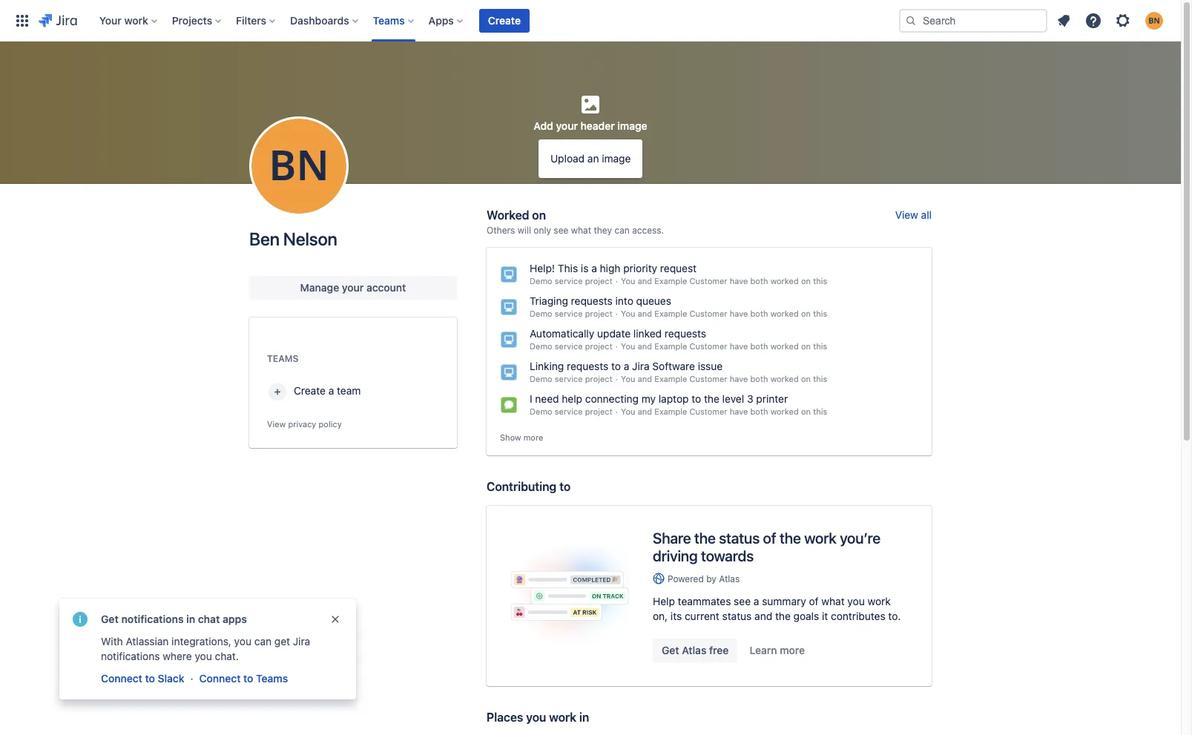 Task type: describe. For each thing, give the bounding box(es) containing it.
contributes
[[831, 610, 886, 622]]

3 worked from the top
[[771, 341, 799, 351]]

you for help
[[621, 407, 636, 416]]

upload
[[551, 152, 585, 165]]

manage your account
[[300, 281, 406, 294]]

they
[[594, 225, 612, 236]]

both for request
[[751, 276, 768, 286]]

3
[[747, 393, 754, 405]]

need
[[535, 393, 559, 405]]

and inside "help teammates see a summary of what you work on, its current status and the goals it contributes to."
[[755, 610, 773, 622]]

1 vertical spatial teams
[[267, 353, 299, 364]]

status inside "share the status of the work you're driving towards"
[[719, 530, 760, 547]]

access.
[[632, 225, 664, 236]]

and for linked
[[638, 341, 652, 351]]

example for priority
[[655, 276, 688, 286]]

service for i
[[555, 407, 583, 416]]

update
[[597, 327, 631, 340]]

linking requests to a jira software issue
[[530, 360, 723, 373]]

on for linking requests to a jira software issue
[[801, 374, 811, 384]]

connect to slack button
[[99, 670, 186, 688]]

chat.
[[215, 650, 239, 663]]

dashboards button
[[286, 9, 364, 32]]

customer for issue
[[690, 374, 728, 384]]

and for to
[[638, 374, 652, 384]]

0 horizontal spatial what
[[571, 225, 592, 236]]

worked
[[487, 209, 529, 222]]

learn
[[750, 644, 777, 657]]

demo for linking
[[530, 374, 553, 384]]

share the status of the work you're driving towards
[[653, 530, 881, 565]]

my
[[642, 393, 656, 405]]

and for help
[[638, 407, 652, 416]]

1 horizontal spatial can
[[615, 225, 630, 236]]

service for automatically
[[555, 341, 583, 351]]

image inside button
[[602, 152, 631, 165]]

apps button
[[424, 9, 469, 32]]

only
[[534, 225, 551, 236]]

contributing
[[487, 480, 557, 493]]

high
[[600, 262, 621, 275]]

create for create a team
[[294, 384, 326, 397]]

with atlassian integrations, you can get jira notifications where you chat.
[[101, 635, 310, 663]]

service for triaging
[[555, 309, 583, 318]]

upload an image button
[[539, 144, 643, 174]]

help! this is a high priority request
[[530, 262, 697, 275]]

demo service project for triaging
[[530, 309, 613, 318]]

demo for automatically
[[530, 341, 553, 351]]

2 example from the top
[[655, 309, 688, 318]]

0 vertical spatial notifications
[[121, 613, 184, 626]]

jira inside with atlassian integrations, you can get jira notifications where you chat.
[[293, 635, 310, 648]]

manage
[[300, 281, 339, 294]]

2 customer from the top
[[690, 309, 728, 318]]

it
[[822, 610, 828, 622]]

connect to teams button
[[198, 670, 290, 688]]

help teammates see a summary of what you work on, its current status and the goals it contributes to.
[[653, 595, 901, 622]]

create button
[[479, 9, 530, 32]]

2 you and example customer have both worked on this from the top
[[621, 309, 828, 318]]

what inside "help teammates see a summary of what you work on, its current status and the goals it contributes to."
[[822, 595, 845, 608]]

service for linking
[[555, 374, 583, 384]]

Search field
[[899, 9, 1048, 32]]

appswitcher icon image
[[13, 12, 31, 29]]

contributing to
[[487, 480, 571, 493]]

of inside "share the status of the work you're driving towards"
[[763, 530, 777, 547]]

view privacy policy
[[267, 419, 342, 429]]

driving
[[653, 547, 698, 565]]

show
[[500, 433, 521, 442]]

is
[[581, 262, 589, 275]]

its
[[671, 610, 682, 622]]

add
[[534, 119, 553, 132]]

software
[[653, 360, 695, 373]]

settings image
[[1115, 12, 1132, 29]]

and for into
[[638, 309, 652, 318]]

the up towards
[[695, 530, 716, 547]]

the inside "help teammates see a summary of what you work on, its current status and the goals it contributes to."
[[775, 610, 791, 622]]

your profile and settings image
[[1146, 12, 1164, 29]]

project for help
[[585, 407, 613, 416]]

add your header image
[[534, 119, 648, 132]]

projects
[[172, 14, 212, 26]]

both for issue
[[751, 374, 768, 384]]

triaging
[[530, 295, 568, 307]]

your for manage
[[342, 281, 364, 294]]

get atlas free button
[[653, 639, 738, 663]]

with
[[101, 635, 123, 648]]

linked
[[634, 327, 662, 340]]

demo service project for help!
[[530, 276, 613, 286]]

to right 'laptop'
[[692, 393, 701, 405]]

an
[[588, 152, 599, 165]]

request
[[660, 262, 697, 275]]

profile image actions image
[[290, 157, 308, 175]]

policy
[[319, 419, 342, 429]]

dismiss image
[[329, 614, 341, 626]]

this for issue
[[813, 374, 828, 384]]

a for linking
[[624, 360, 630, 373]]

you for to
[[621, 374, 636, 384]]

all
[[921, 209, 932, 221]]

help
[[653, 595, 675, 608]]

worked for to
[[771, 407, 799, 416]]

view privacy policy link
[[267, 419, 342, 429]]

connect to teams
[[199, 672, 288, 685]]

automatically
[[530, 327, 595, 340]]

get for get atlas free
[[662, 644, 679, 657]]

where
[[163, 650, 192, 663]]

and for is
[[638, 276, 652, 286]]

current
[[685, 610, 720, 622]]

customer for request
[[690, 276, 728, 286]]

you and example customer have both worked on this for issue
[[621, 374, 828, 384]]

see inside "help teammates see a summary of what you work on, its current status and the goals it contributes to."
[[734, 595, 751, 608]]

create for create
[[488, 14, 521, 26]]

apps
[[429, 14, 454, 26]]

i need help connecting my laptop to the level 3 printer
[[530, 393, 788, 405]]

the left level
[[704, 393, 720, 405]]

3 have from the top
[[730, 341, 748, 351]]

service for help!
[[555, 276, 583, 286]]

have for issue
[[730, 374, 748, 384]]

notifications inside with atlassian integrations, you can get jira notifications where you chat.
[[101, 650, 160, 663]]

upload an image
[[551, 152, 631, 165]]

show more link
[[500, 432, 543, 444]]

slack
[[158, 672, 184, 685]]

priority
[[624, 262, 658, 275]]

help!
[[530, 262, 555, 275]]

get atlas free
[[662, 644, 729, 657]]

customer for to
[[690, 407, 728, 416]]

work inside "share the status of the work you're driving towards"
[[805, 530, 837, 547]]

you for linked
[[621, 341, 636, 351]]

0 vertical spatial see
[[554, 225, 569, 236]]

more for learn more
[[780, 644, 805, 657]]

header
[[581, 119, 615, 132]]

more for show more
[[524, 433, 543, 442]]

free
[[709, 644, 729, 657]]

a inside button
[[329, 384, 334, 397]]

view all
[[895, 209, 932, 221]]

queues
[[636, 295, 672, 307]]

view all link
[[895, 209, 932, 221]]

your work button
[[95, 9, 163, 32]]

have for request
[[730, 276, 748, 286]]

you down integrations,
[[195, 650, 212, 663]]

demo service project for i
[[530, 407, 613, 416]]

worked for issue
[[771, 374, 799, 384]]

issue
[[698, 360, 723, 373]]

show more
[[500, 433, 543, 442]]

get for get notifications in chat apps
[[101, 613, 119, 626]]

privacy
[[288, 419, 316, 429]]

2 have from the top
[[730, 309, 748, 318]]

worked on
[[487, 209, 546, 222]]

demo service project for automatically
[[530, 341, 613, 351]]

this for to
[[813, 407, 828, 416]]

3 both from the top
[[751, 341, 768, 351]]

you're
[[840, 530, 881, 547]]

atlas inside powered by atlas link
[[719, 573, 740, 585]]



Task type: locate. For each thing, give the bounding box(es) containing it.
notifications image
[[1055, 12, 1073, 29]]

your work
[[99, 14, 148, 26]]

get down its
[[662, 644, 679, 657]]

project down update
[[585, 341, 613, 351]]

example down 'laptop'
[[655, 407, 688, 416]]

demo down 'linking'
[[530, 374, 553, 384]]

customer
[[690, 276, 728, 286], [690, 309, 728, 318], [690, 341, 728, 351], [690, 374, 728, 384], [690, 407, 728, 416]]

see right 'teammates'
[[734, 595, 751, 608]]

1 vertical spatial your
[[342, 281, 364, 294]]

to for connect to teams
[[243, 672, 253, 685]]

1 horizontal spatial of
[[809, 595, 819, 608]]

you down 'priority'
[[621, 276, 636, 286]]

teams button
[[369, 9, 420, 32]]

1 vertical spatial jira
[[293, 635, 310, 648]]

on for help! this is a high priority request
[[801, 276, 811, 286]]

demo for help!
[[530, 276, 553, 286]]

connect down chat. on the left of page
[[199, 672, 241, 685]]

0 horizontal spatial view
[[267, 419, 286, 429]]

teammates
[[678, 595, 731, 608]]

demo service project up help
[[530, 374, 613, 384]]

your inside add your header image dropdown button
[[556, 119, 578, 132]]

0 horizontal spatial see
[[554, 225, 569, 236]]

1 horizontal spatial see
[[734, 595, 751, 608]]

3 service from the top
[[555, 341, 583, 351]]

5 demo service project from the top
[[530, 407, 613, 416]]

requests up help
[[567, 360, 609, 373]]

you for is
[[621, 276, 636, 286]]

teams
[[373, 14, 405, 26], [267, 353, 299, 364], [256, 672, 288, 685]]

your right manage
[[342, 281, 364, 294]]

requests left into
[[571, 295, 613, 307]]

status inside "help teammates see a summary of what you work on, its current status and the goals it contributes to."
[[722, 610, 752, 622]]

get
[[274, 635, 290, 648]]

connect inside connect to slack button
[[101, 672, 142, 685]]

you down automatically update linked requests
[[621, 341, 636, 351]]

a left summary
[[754, 595, 759, 608]]

project up "connecting"
[[585, 374, 613, 384]]

banner containing your work
[[0, 0, 1181, 42]]

1 this from the top
[[813, 276, 828, 286]]

0 vertical spatial in
[[186, 613, 195, 626]]

image
[[618, 119, 648, 132], [602, 152, 631, 165]]

and down 'priority'
[[638, 276, 652, 286]]

connect inside "connect to teams" button
[[199, 672, 241, 685]]

teams left apps
[[373, 14, 405, 26]]

3 this from the top
[[813, 341, 828, 351]]

1 demo service project from the top
[[530, 276, 613, 286]]

service down help
[[555, 407, 583, 416]]

1 customer from the top
[[690, 276, 728, 286]]

0 vertical spatial view
[[895, 209, 919, 221]]

what
[[571, 225, 592, 236], [822, 595, 845, 608]]

and down summary
[[755, 610, 773, 622]]

service down automatically
[[555, 341, 583, 351]]

5 have from the top
[[730, 407, 748, 416]]

4 demo service project from the top
[[530, 374, 613, 384]]

1 horizontal spatial connect
[[199, 672, 241, 685]]

the up powered by atlas link
[[780, 530, 801, 547]]

have for to
[[730, 407, 748, 416]]

1 vertical spatial see
[[734, 595, 751, 608]]

work right your
[[124, 14, 148, 26]]

and up my at right bottom
[[638, 374, 652, 384]]

triaging requests into queues
[[530, 295, 672, 307]]

4 customer from the top
[[690, 374, 728, 384]]

powered by atlas link
[[653, 573, 908, 585]]

5 project from the top
[[585, 407, 613, 416]]

can right they
[[615, 225, 630, 236]]

atlas right the by
[[719, 573, 740, 585]]

1 vertical spatial status
[[722, 610, 752, 622]]

of up powered by atlas link
[[763, 530, 777, 547]]

service up automatically
[[555, 309, 583, 318]]

teams up create a team
[[267, 353, 299, 364]]

a down automatically update linked requests
[[624, 360, 630, 373]]

4 demo from the top
[[530, 374, 553, 384]]

2 vertical spatial teams
[[256, 672, 288, 685]]

you up contributes
[[848, 595, 865, 608]]

notifications up atlassian
[[121, 613, 184, 626]]

2 worked from the top
[[771, 309, 799, 318]]

atlas image
[[653, 573, 665, 585]]

status up towards
[[719, 530, 760, 547]]

project for to
[[585, 374, 613, 384]]

1 have from the top
[[730, 276, 748, 286]]

demo for i
[[530, 407, 553, 416]]

1 vertical spatial view
[[267, 419, 286, 429]]

jira image
[[39, 12, 77, 29], [39, 12, 77, 29]]

1 vertical spatial create
[[294, 384, 326, 397]]

1 project from the top
[[585, 276, 613, 286]]

more right show
[[524, 433, 543, 442]]

1 vertical spatial more
[[780, 644, 805, 657]]

integrations,
[[172, 635, 231, 648]]

have
[[730, 276, 748, 286], [730, 309, 748, 318], [730, 341, 748, 351], [730, 374, 748, 384], [730, 407, 748, 416]]

requests for into
[[571, 295, 613, 307]]

to right "contributing"
[[560, 480, 571, 493]]

this for request
[[813, 276, 828, 286]]

4 this from the top
[[813, 374, 828, 384]]

0 horizontal spatial connect
[[101, 672, 142, 685]]

example down queues
[[655, 309, 688, 318]]

work left you're
[[805, 530, 837, 547]]

project for is
[[585, 276, 613, 286]]

create right apps dropdown button
[[488, 14, 521, 26]]

account
[[367, 281, 406, 294]]

this
[[813, 276, 828, 286], [813, 309, 828, 318], [813, 341, 828, 351], [813, 374, 828, 384], [813, 407, 828, 416]]

get up with
[[101, 613, 119, 626]]

notifications
[[121, 613, 184, 626], [101, 650, 160, 663]]

connect for connect to teams
[[199, 672, 241, 685]]

both
[[751, 276, 768, 286], [751, 309, 768, 318], [751, 341, 768, 351], [751, 374, 768, 384], [751, 407, 768, 416]]

3 project from the top
[[585, 341, 613, 351]]

view left all in the right top of the page
[[895, 209, 919, 221]]

you up chat. on the left of page
[[234, 635, 252, 648]]

summary
[[762, 595, 806, 608]]

1 vertical spatial what
[[822, 595, 845, 608]]

printer
[[756, 393, 788, 405]]

1 horizontal spatial your
[[556, 119, 578, 132]]

info image
[[71, 611, 89, 629]]

powered by atlas
[[668, 573, 740, 585]]

1 you and example customer have both worked on this from the top
[[621, 276, 828, 286]]

demo for triaging
[[530, 309, 553, 318]]

0 vertical spatial what
[[571, 225, 592, 236]]

0 vertical spatial image
[[618, 119, 648, 132]]

1 worked from the top
[[771, 276, 799, 286]]

0 vertical spatial status
[[719, 530, 760, 547]]

0 horizontal spatial in
[[186, 613, 195, 626]]

automatically update linked requests
[[530, 327, 706, 340]]

2 this from the top
[[813, 309, 828, 318]]

1 demo from the top
[[530, 276, 553, 286]]

view for view privacy policy
[[267, 419, 286, 429]]

more right learn
[[780, 644, 805, 657]]

example down software
[[655, 374, 688, 384]]

0 horizontal spatial more
[[524, 433, 543, 442]]

1 horizontal spatial in
[[579, 711, 589, 724]]

help image
[[1085, 12, 1103, 29]]

filters
[[236, 14, 266, 26]]

you inside "help teammates see a summary of what you work on, its current status and the goals it contributes to."
[[848, 595, 865, 608]]

1 horizontal spatial what
[[822, 595, 845, 608]]

learn more button
[[741, 639, 814, 663]]

image right an at the top
[[602, 152, 631, 165]]

of up goals
[[809, 595, 819, 608]]

a right is
[[592, 262, 597, 275]]

1 horizontal spatial jira
[[632, 360, 650, 373]]

connect to slack
[[101, 672, 184, 685]]

teams inside popup button
[[373, 14, 405, 26]]

project for into
[[585, 309, 613, 318]]

to for connect to slack
[[145, 672, 155, 685]]

you down linking requests to a jira software issue
[[621, 374, 636, 384]]

into
[[616, 295, 634, 307]]

5 demo from the top
[[530, 407, 553, 416]]

4 example from the top
[[655, 374, 688, 384]]

5 worked from the top
[[771, 407, 799, 416]]

3 you and example customer have both worked on this from the top
[[621, 341, 828, 351]]

1 vertical spatial notifications
[[101, 650, 160, 663]]

teams inside button
[[256, 672, 288, 685]]

5 example from the top
[[655, 407, 688, 416]]

1 horizontal spatial create
[[488, 14, 521, 26]]

connect for connect to slack
[[101, 672, 142, 685]]

project down high
[[585, 276, 613, 286]]

2 vertical spatial requests
[[567, 360, 609, 373]]

image inside dropdown button
[[618, 119, 648, 132]]

demo service project
[[530, 276, 613, 286], [530, 309, 613, 318], [530, 341, 613, 351], [530, 374, 613, 384], [530, 407, 613, 416]]

connect down with
[[101, 672, 142, 685]]

example down request
[[655, 276, 688, 286]]

5 you and example customer have both worked on this from the top
[[621, 407, 828, 416]]

can
[[615, 225, 630, 236], [254, 635, 272, 648]]

you and example customer have both worked on this for to
[[621, 407, 828, 416]]

view left privacy
[[267, 419, 286, 429]]

1 horizontal spatial view
[[895, 209, 919, 221]]

0 horizontal spatial your
[[342, 281, 364, 294]]

3 example from the top
[[655, 341, 688, 351]]

on for automatically update linked requests
[[801, 341, 811, 351]]

2 both from the top
[[751, 309, 768, 318]]

0 vertical spatial atlas
[[719, 573, 740, 585]]

3 demo service project from the top
[[530, 341, 613, 351]]

help
[[562, 393, 583, 405]]

your
[[99, 14, 122, 26]]

on for i need help connecting my laptop to the level 3 printer
[[801, 407, 811, 416]]

status right current at right bottom
[[722, 610, 752, 622]]

0 horizontal spatial of
[[763, 530, 777, 547]]

5 customer from the top
[[690, 407, 728, 416]]

0 horizontal spatial create
[[294, 384, 326, 397]]

notifications down atlassian
[[101, 650, 160, 663]]

4 worked from the top
[[771, 374, 799, 384]]

demo service project down help
[[530, 407, 613, 416]]

2 you from the top
[[621, 309, 636, 318]]

5 this from the top
[[813, 407, 828, 416]]

project
[[585, 276, 613, 286], [585, 309, 613, 318], [585, 341, 613, 351], [585, 374, 613, 384], [585, 407, 613, 416]]

both for to
[[751, 407, 768, 416]]

project down "connecting"
[[585, 407, 613, 416]]

can inside with atlassian integrations, you can get jira notifications where you chat.
[[254, 635, 272, 648]]

4 you from the top
[[621, 374, 636, 384]]

work inside dropdown button
[[124, 14, 148, 26]]

atlassian
[[126, 635, 169, 648]]

demo down "help!"
[[530, 276, 553, 286]]

0 vertical spatial teams
[[373, 14, 405, 26]]

image right header
[[618, 119, 648, 132]]

see right only
[[554, 225, 569, 236]]

5 both from the top
[[751, 407, 768, 416]]

others
[[487, 225, 515, 236]]

more inside "link"
[[524, 433, 543, 442]]

see
[[554, 225, 569, 236], [734, 595, 751, 608]]

ben nelson
[[249, 229, 337, 249]]

chat
[[198, 613, 220, 626]]

get inside button
[[662, 644, 679, 657]]

to for contributing to
[[560, 480, 571, 493]]

projects button
[[168, 9, 227, 32]]

dashboards
[[290, 14, 349, 26]]

what left they
[[571, 225, 592, 236]]

atlas left free
[[682, 644, 707, 657]]

service down this
[[555, 276, 583, 286]]

the
[[704, 393, 720, 405], [695, 530, 716, 547], [780, 530, 801, 547], [775, 610, 791, 622]]

primary element
[[9, 0, 899, 41]]

1 horizontal spatial atlas
[[719, 573, 740, 585]]

demo up 'linking'
[[530, 341, 553, 351]]

goals
[[794, 610, 819, 622]]

will
[[518, 225, 531, 236]]

0 vertical spatial create
[[488, 14, 521, 26]]

banner
[[0, 0, 1181, 42]]

you down "connecting"
[[621, 407, 636, 416]]

view for view all
[[895, 209, 919, 221]]

0 horizontal spatial atlas
[[682, 644, 707, 657]]

atlas inside get atlas free button
[[682, 644, 707, 657]]

manage your account link
[[249, 276, 457, 300]]

you right places
[[526, 711, 546, 724]]

1 vertical spatial atlas
[[682, 644, 707, 657]]

1 vertical spatial image
[[602, 152, 631, 165]]

add your header image button
[[525, 92, 656, 133]]

4 have from the top
[[730, 374, 748, 384]]

what up it
[[822, 595, 845, 608]]

others will only see what they can access.
[[487, 225, 664, 236]]

0 vertical spatial your
[[556, 119, 578, 132]]

3 you from the top
[[621, 341, 636, 351]]

worked for request
[[771, 276, 799, 286]]

team
[[337, 384, 361, 397]]

status
[[719, 530, 760, 547], [722, 610, 752, 622]]

example up software
[[655, 341, 688, 351]]

of inside "help teammates see a summary of what you work on, its current status and the goals it contributes to."
[[809, 595, 819, 608]]

learn more
[[750, 644, 805, 657]]

0 horizontal spatial jira
[[293, 635, 310, 648]]

you for into
[[621, 309, 636, 318]]

1 example from the top
[[655, 276, 688, 286]]

service up help
[[555, 374, 583, 384]]

create up the view privacy policy link
[[294, 384, 326, 397]]

2 service from the top
[[555, 309, 583, 318]]

0 horizontal spatial can
[[254, 635, 272, 648]]

a for help
[[754, 595, 759, 608]]

2 demo from the top
[[530, 309, 553, 318]]

jira right get
[[293, 635, 310, 648]]

your inside manage your account link
[[342, 281, 364, 294]]

ben
[[249, 229, 280, 249]]

you and example customer have both worked on this
[[621, 276, 828, 286], [621, 309, 828, 318], [621, 341, 828, 351], [621, 374, 828, 384], [621, 407, 828, 416]]

can left get
[[254, 635, 272, 648]]

and down linked
[[638, 341, 652, 351]]

on
[[532, 209, 546, 222], [801, 276, 811, 286], [801, 309, 811, 318], [801, 341, 811, 351], [801, 374, 811, 384], [801, 407, 811, 416]]

0 vertical spatial get
[[101, 613, 119, 626]]

5 service from the top
[[555, 407, 583, 416]]

to.
[[889, 610, 901, 622]]

connecting
[[585, 393, 639, 405]]

to left the slack
[[145, 672, 155, 685]]

to down with atlassian integrations, you can get jira notifications where you chat.
[[243, 672, 253, 685]]

service
[[555, 276, 583, 286], [555, 309, 583, 318], [555, 341, 583, 351], [555, 374, 583, 384], [555, 407, 583, 416]]

demo service project up automatically
[[530, 309, 613, 318]]

your for add
[[556, 119, 578, 132]]

demo service project for linking
[[530, 374, 613, 384]]

4 you and example customer have both worked on this from the top
[[621, 374, 828, 384]]

example for laptop
[[655, 407, 688, 416]]

search image
[[905, 14, 917, 26]]

demo down 'triaging'
[[530, 309, 553, 318]]

you and example customer have both worked on this for request
[[621, 276, 828, 286]]

demo service project down this
[[530, 276, 613, 286]]

filters button
[[232, 9, 281, 32]]

3 customer from the top
[[690, 341, 728, 351]]

4 both from the top
[[751, 374, 768, 384]]

the down summary
[[775, 610, 791, 622]]

requests for to
[[567, 360, 609, 373]]

work inside "help teammates see a summary of what you work on, its current status and the goals it contributes to."
[[868, 595, 891, 608]]

4 service from the top
[[555, 374, 583, 384]]

a inside "help teammates see a summary of what you work on, its current status and the goals it contributes to."
[[754, 595, 759, 608]]

1 vertical spatial of
[[809, 595, 819, 608]]

1 vertical spatial get
[[662, 644, 679, 657]]

demo down need
[[530, 407, 553, 416]]

0 horizontal spatial get
[[101, 613, 119, 626]]

linking
[[530, 360, 564, 373]]

5 you from the top
[[621, 407, 636, 416]]

places you work in
[[487, 711, 589, 724]]

work right places
[[549, 711, 577, 724]]

0 vertical spatial requests
[[571, 295, 613, 307]]

create inside create 'button'
[[488, 14, 521, 26]]

teams down get
[[256, 672, 288, 685]]

1 both from the top
[[751, 276, 768, 286]]

i
[[530, 393, 533, 405]]

1 horizontal spatial get
[[662, 644, 679, 657]]

0 vertical spatial jira
[[632, 360, 650, 373]]

you down into
[[621, 309, 636, 318]]

a for help!
[[592, 262, 597, 275]]

0 vertical spatial can
[[615, 225, 630, 236]]

project for linked
[[585, 341, 613, 351]]

demo service project down automatically
[[530, 341, 613, 351]]

work
[[124, 14, 148, 26], [805, 530, 837, 547], [868, 595, 891, 608], [549, 711, 577, 724]]

jira left software
[[632, 360, 650, 373]]

1 service from the top
[[555, 276, 583, 286]]

get
[[101, 613, 119, 626], [662, 644, 679, 657]]

on for triaging requests into queues
[[801, 309, 811, 318]]

to down automatically update linked requests
[[611, 360, 621, 373]]

1 vertical spatial in
[[579, 711, 589, 724]]

nelson
[[283, 229, 337, 249]]

laptop
[[659, 393, 689, 405]]

0 vertical spatial more
[[524, 433, 543, 442]]

example for software
[[655, 374, 688, 384]]

1 horizontal spatial more
[[780, 644, 805, 657]]

towards
[[701, 547, 754, 565]]

and down queues
[[638, 309, 652, 318]]

2 connect from the left
[[199, 672, 241, 685]]

level
[[723, 393, 744, 405]]

more inside button
[[780, 644, 805, 657]]

2 demo service project from the top
[[530, 309, 613, 318]]

requests up software
[[665, 327, 706, 340]]

and down my at right bottom
[[638, 407, 652, 416]]

create a team
[[294, 384, 361, 397]]

create inside create a team button
[[294, 384, 326, 397]]

1 vertical spatial can
[[254, 635, 272, 648]]

1 connect from the left
[[101, 672, 142, 685]]

3 demo from the top
[[530, 341, 553, 351]]

2 project from the top
[[585, 309, 613, 318]]

of
[[763, 530, 777, 547], [809, 595, 819, 608]]

work up to. on the right bottom
[[868, 595, 891, 608]]

1 vertical spatial requests
[[665, 327, 706, 340]]

apps
[[223, 613, 247, 626]]

on,
[[653, 610, 668, 622]]

4 project from the top
[[585, 374, 613, 384]]

1 you from the top
[[621, 276, 636, 286]]

project down the triaging requests into queues
[[585, 309, 613, 318]]

your right add at left top
[[556, 119, 578, 132]]

0 vertical spatial of
[[763, 530, 777, 547]]

a left team on the left of the page
[[329, 384, 334, 397]]



Task type: vqa. For each thing, say whether or not it's contained in the screenshot.
the Get within Get Atlas free button
yes



